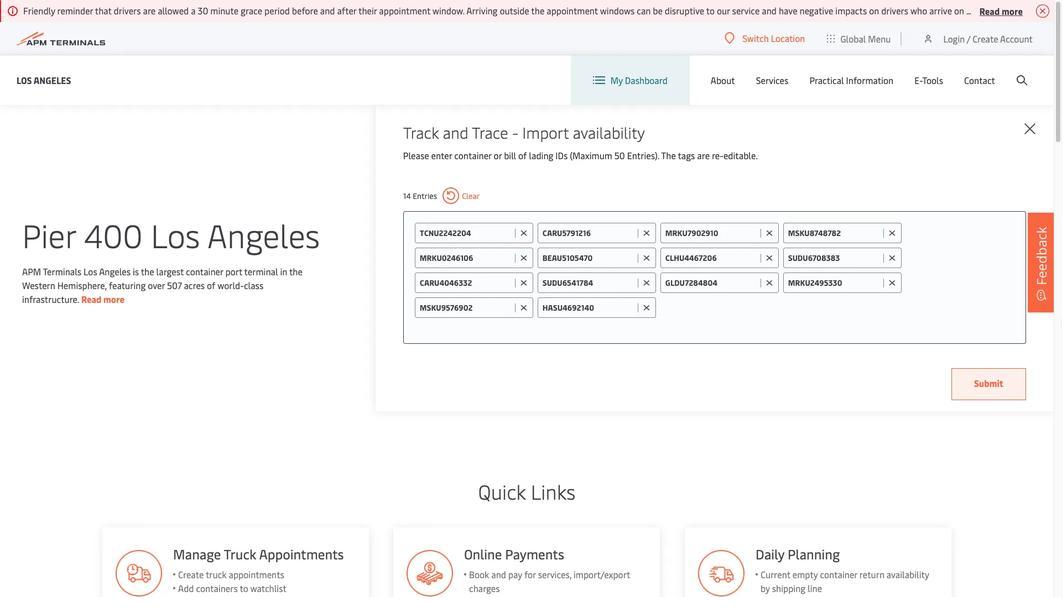 Task type: vqa. For each thing, say whether or not it's contained in the screenshot.
how is our way of working lifting standards?
no



Task type: describe. For each thing, give the bounding box(es) containing it.
apm terminals los angeles is the largest container port terminal in the western hemisphere, featuring over 507 acres of world-class infrastructure.
[[22, 265, 303, 305]]

add
[[178, 583, 194, 595]]

track
[[403, 122, 439, 143]]

before
[[292, 4, 318, 17]]

terminals
[[43, 265, 81, 278]]

e-tools button
[[915, 55, 944, 105]]

grace
[[241, 4, 262, 17]]

1 horizontal spatial the
[[289, 265, 303, 278]]

1 vertical spatial are
[[698, 149, 710, 162]]

largest
[[156, 265, 184, 278]]

account
[[1001, 32, 1033, 45]]

global menu
[[841, 32, 891, 45]]

manage truck appointments create truck appointments add containers to watchlist
[[173, 546, 344, 595]]

1 on from the left
[[870, 4, 880, 17]]

friendly reminder that drivers are allowed a 30 minute grace period before and after their appointment window. arriving outside the appointment windows can be disruptive to our service and have negative impacts on drivers who arrive on time. drivers that arrive o
[[23, 4, 1063, 17]]

window.
[[433, 4, 465, 17]]

truck
[[206, 569, 226, 581]]

1 horizontal spatial to
[[707, 4, 715, 17]]

manage
[[173, 546, 221, 563]]

of inside apm terminals los angeles is the largest container port terminal in the western hemisphere, featuring over 507 acres of world-class infrastructure.
[[207, 279, 216, 291]]

about
[[711, 74, 735, 86]]

online
[[465, 546, 502, 563]]

read more button
[[980, 4, 1023, 18]]

outside
[[500, 4, 530, 17]]

lading
[[529, 149, 554, 162]]

line
[[808, 583, 823, 595]]

manager truck appointments - 53 image
[[115, 551, 162, 597]]

login / create account
[[944, 32, 1033, 45]]

and inside online payments book and pay for services, import/export charges
[[492, 569, 507, 581]]

impacts
[[836, 4, 867, 17]]

clear button
[[443, 188, 480, 204]]

services,
[[539, 569, 572, 581]]

pay
[[509, 569, 523, 581]]

global menu button
[[817, 22, 902, 55]]

more for the read more link
[[103, 293, 125, 305]]

read more link
[[81, 293, 125, 305]]

la secondary image
[[74, 282, 268, 448]]

ids
[[556, 149, 568, 162]]

to inside manage truck appointments create truck appointments add containers to watchlist
[[240, 583, 248, 595]]

daily planning
[[756, 546, 841, 563]]

appointments
[[229, 569, 284, 581]]

western
[[22, 279, 55, 291]]

my dashboard button
[[593, 55, 668, 105]]

negative
[[800, 4, 834, 17]]

0 vertical spatial los
[[17, 74, 32, 86]]

contact button
[[965, 55, 996, 105]]

a
[[191, 4, 196, 17]]

Type or paste your IDs here text field
[[661, 298, 1015, 318]]

practical information
[[810, 74, 894, 86]]

truck
[[224, 546, 256, 563]]

after
[[337, 4, 357, 17]]

enter
[[431, 149, 452, 162]]

dashboard
[[625, 74, 668, 86]]

track and trace - import availability
[[403, 122, 645, 143]]

links
[[531, 478, 576, 505]]

for
[[525, 569, 536, 581]]

the
[[662, 149, 676, 162]]

clear
[[462, 191, 480, 201]]

availability inside current empty container return availability by shipping line
[[887, 569, 930, 581]]

can
[[637, 4, 651, 17]]

read more for the read more link
[[81, 293, 125, 305]]

return
[[860, 569, 885, 581]]

trace
[[472, 122, 508, 143]]

container for current
[[821, 569, 858, 581]]

0 horizontal spatial availability
[[573, 122, 645, 143]]

time.
[[967, 4, 987, 17]]

windows
[[600, 4, 635, 17]]

my dashboard
[[611, 74, 668, 86]]

14 entries
[[403, 191, 437, 201]]

2 horizontal spatial the
[[531, 4, 545, 17]]

class
[[244, 279, 264, 291]]

login
[[944, 32, 965, 45]]

los for terminals
[[84, 265, 97, 278]]

charges
[[470, 583, 500, 595]]

pier
[[22, 213, 76, 257]]

watchlist
[[250, 583, 286, 595]]

tariffs - 131 image
[[407, 551, 454, 597]]

who
[[911, 4, 928, 17]]

2 appointment from the left
[[547, 4, 598, 17]]

period
[[265, 4, 290, 17]]

in
[[280, 265, 287, 278]]

reminder
[[57, 4, 93, 17]]

2 arrive from the left
[[1037, 4, 1060, 17]]

hemisphere,
[[57, 279, 107, 291]]

feedback button
[[1028, 213, 1056, 313]]

contact
[[965, 74, 996, 86]]

world-
[[218, 279, 244, 291]]

drivers
[[989, 4, 1017, 17]]

1 horizontal spatial of
[[519, 149, 527, 162]]

their
[[359, 4, 377, 17]]

los angeles
[[17, 74, 71, 86]]



Task type: locate. For each thing, give the bounding box(es) containing it.
1 horizontal spatial container
[[454, 149, 492, 162]]

planning
[[788, 546, 841, 563]]

0 horizontal spatial appointment
[[379, 4, 431, 17]]

read inside button
[[980, 5, 1000, 17]]

and left pay
[[492, 569, 507, 581]]

submit
[[975, 377, 1004, 390]]

practical
[[810, 74, 844, 86]]

2 drivers from the left
[[882, 4, 909, 17]]

acres
[[184, 279, 205, 291]]

shipping
[[773, 583, 806, 595]]

quick
[[478, 478, 526, 505]]

arrive
[[930, 4, 953, 17], [1037, 4, 1060, 17]]

0 horizontal spatial that
[[95, 4, 112, 17]]

re-
[[712, 149, 724, 162]]

service
[[733, 4, 760, 17]]

o
[[1062, 4, 1063, 17]]

1 horizontal spatial read
[[980, 5, 1000, 17]]

login / create account link
[[923, 22, 1033, 55]]

container up acres
[[186, 265, 223, 278]]

1 horizontal spatial arrive
[[1037, 4, 1060, 17]]

availability right return
[[887, 569, 930, 581]]

1 arrive from the left
[[930, 4, 953, 17]]

on
[[870, 4, 880, 17], [955, 4, 965, 17]]

1 vertical spatial of
[[207, 279, 216, 291]]

1 horizontal spatial read more
[[980, 5, 1023, 17]]

more inside button
[[1002, 5, 1023, 17]]

please
[[403, 149, 429, 162]]

tools
[[923, 74, 944, 86]]

e-
[[915, 74, 923, 86]]

minute
[[210, 4, 239, 17]]

import
[[523, 122, 569, 143]]

1 vertical spatial read more
[[81, 293, 125, 305]]

read down hemisphere,
[[81, 293, 102, 305]]

0 vertical spatial more
[[1002, 5, 1023, 17]]

information
[[847, 74, 894, 86]]

1 vertical spatial more
[[103, 293, 125, 305]]

appointment left windows
[[547, 4, 598, 17]]

container up line
[[821, 569, 858, 581]]

0 horizontal spatial to
[[240, 583, 248, 595]]

orange club loyalty program - 56 image
[[699, 551, 745, 597]]

services
[[756, 74, 789, 86]]

that
[[95, 4, 112, 17], [1018, 4, 1035, 17]]

to left our
[[707, 4, 715, 17]]

read more up login / create account
[[980, 5, 1023, 17]]

bill
[[504, 149, 516, 162]]

los for 400
[[151, 213, 200, 257]]

my
[[611, 74, 623, 86]]

tags
[[678, 149, 695, 162]]

2 horizontal spatial angeles
[[207, 213, 320, 257]]

of right bill
[[519, 149, 527, 162]]

2 vertical spatial angeles
[[99, 265, 131, 278]]

create inside manage truck appointments create truck appointments add containers to watchlist
[[178, 569, 204, 581]]

create up add
[[178, 569, 204, 581]]

by
[[761, 583, 771, 595]]

and
[[320, 4, 335, 17], [762, 4, 777, 17], [443, 122, 469, 143], [492, 569, 507, 581]]

0 vertical spatial container
[[454, 149, 492, 162]]

2 horizontal spatial container
[[821, 569, 858, 581]]

0 horizontal spatial read more
[[81, 293, 125, 305]]

terminal
[[244, 265, 278, 278]]

1 horizontal spatial that
[[1018, 4, 1035, 17]]

2 that from the left
[[1018, 4, 1035, 17]]

current
[[761, 569, 791, 581]]

allowed
[[158, 4, 189, 17]]

angeles
[[34, 74, 71, 86], [207, 213, 320, 257], [99, 265, 131, 278]]

1 vertical spatial to
[[240, 583, 248, 595]]

0 horizontal spatial angeles
[[34, 74, 71, 86]]

apm
[[22, 265, 41, 278]]

featuring
[[109, 279, 146, 291]]

1 drivers from the left
[[114, 4, 141, 17]]

appointment
[[379, 4, 431, 17], [547, 4, 598, 17]]

0 horizontal spatial read
[[81, 293, 102, 305]]

angeles for pier 400 los angeles
[[207, 213, 320, 257]]

0 vertical spatial availability
[[573, 122, 645, 143]]

payments
[[506, 546, 565, 563]]

0 horizontal spatial on
[[870, 4, 880, 17]]

read for read more button
[[980, 5, 1000, 17]]

read more for read more button
[[980, 5, 1023, 17]]

read up login / create account
[[980, 5, 1000, 17]]

0 horizontal spatial more
[[103, 293, 125, 305]]

port
[[226, 265, 242, 278]]

Entered ID text field
[[789, 228, 881, 239], [543, 253, 635, 263], [666, 253, 758, 263], [789, 253, 881, 263], [420, 278, 512, 288], [543, 278, 635, 288], [420, 303, 512, 313]]

daily
[[756, 546, 785, 563]]

/
[[967, 32, 971, 45]]

pier 400 los angeles
[[22, 213, 320, 257]]

0 vertical spatial to
[[707, 4, 715, 17]]

0 vertical spatial of
[[519, 149, 527, 162]]

1 horizontal spatial are
[[698, 149, 710, 162]]

1 appointment from the left
[[379, 4, 431, 17]]

1 vertical spatial angeles
[[207, 213, 320, 257]]

arriving
[[467, 4, 498, 17]]

read for the read more link
[[81, 293, 102, 305]]

are left the "allowed"
[[143, 4, 156, 17]]

drivers
[[114, 4, 141, 17], [882, 4, 909, 17]]

and up enter
[[443, 122, 469, 143]]

1 horizontal spatial create
[[973, 32, 999, 45]]

1 vertical spatial create
[[178, 569, 204, 581]]

more down featuring
[[103, 293, 125, 305]]

angeles for apm terminals los angeles is the largest container port terminal in the western hemisphere, featuring over 507 acres of world-class infrastructure.
[[99, 265, 131, 278]]

2 horizontal spatial los
[[151, 213, 200, 257]]

create
[[973, 32, 999, 45], [178, 569, 204, 581]]

that left close alert icon
[[1018, 4, 1035, 17]]

1 vertical spatial los
[[151, 213, 200, 257]]

0 horizontal spatial arrive
[[930, 4, 953, 17]]

friendly
[[23, 4, 55, 17]]

and left after on the left top of the page
[[320, 4, 335, 17]]

2 on from the left
[[955, 4, 965, 17]]

of right acres
[[207, 279, 216, 291]]

0 vertical spatial read more
[[980, 5, 1023, 17]]

1 vertical spatial container
[[186, 265, 223, 278]]

the right outside
[[531, 4, 545, 17]]

0 horizontal spatial drivers
[[114, 4, 141, 17]]

that right reminder
[[95, 4, 112, 17]]

submit button
[[952, 369, 1027, 401]]

our
[[717, 4, 730, 17]]

angeles inside apm terminals los angeles is the largest container port terminal in the western hemisphere, featuring over 507 acres of world-class infrastructure.
[[99, 265, 131, 278]]

14
[[403, 191, 411, 201]]

editable.
[[724, 149, 758, 162]]

1 horizontal spatial on
[[955, 4, 965, 17]]

about button
[[711, 55, 735, 105]]

Entered ID text field
[[420, 228, 512, 239], [543, 228, 635, 239], [666, 228, 758, 239], [420, 253, 512, 263], [666, 278, 758, 288], [789, 278, 881, 288], [543, 303, 635, 313]]

the right in
[[289, 265, 303, 278]]

online payments book and pay for services, import/export charges
[[465, 546, 631, 595]]

0 horizontal spatial container
[[186, 265, 223, 278]]

50
[[615, 149, 625, 162]]

0 vertical spatial create
[[973, 32, 999, 45]]

and left have
[[762, 4, 777, 17]]

1 vertical spatial read
[[81, 293, 102, 305]]

create inside login / create account link
[[973, 32, 999, 45]]

current empty container return availability by shipping line
[[761, 569, 930, 595]]

2 vertical spatial los
[[84, 265, 97, 278]]

are left re-
[[698, 149, 710, 162]]

services button
[[756, 55, 789, 105]]

entries
[[413, 191, 437, 201]]

507
[[167, 279, 182, 291]]

container inside current empty container return availability by shipping line
[[821, 569, 858, 581]]

0 horizontal spatial are
[[143, 4, 156, 17]]

more for read more button
[[1002, 5, 1023, 17]]

read more down hemisphere,
[[81, 293, 125, 305]]

1 horizontal spatial angeles
[[99, 265, 131, 278]]

practical information button
[[810, 55, 894, 105]]

the right is
[[141, 265, 154, 278]]

0 vertical spatial are
[[143, 4, 156, 17]]

1 horizontal spatial appointment
[[547, 4, 598, 17]]

close alert image
[[1037, 4, 1050, 18]]

on left the time.
[[955, 4, 965, 17]]

0 horizontal spatial los
[[17, 74, 32, 86]]

1 horizontal spatial drivers
[[882, 4, 909, 17]]

2 vertical spatial container
[[821, 569, 858, 581]]

location
[[771, 32, 805, 44]]

be
[[653, 4, 663, 17]]

drivers left the who
[[882, 4, 909, 17]]

0 horizontal spatial the
[[141, 265, 154, 278]]

1 vertical spatial availability
[[887, 569, 930, 581]]

0 vertical spatial angeles
[[34, 74, 71, 86]]

container left or
[[454, 149, 492, 162]]

entries).
[[627, 149, 660, 162]]

to down appointments
[[240, 583, 248, 595]]

please enter container or bill of lading ids (maximum 50 entries). the tags are re-editable.
[[403, 149, 758, 162]]

-
[[512, 122, 519, 143]]

container for please
[[454, 149, 492, 162]]

the
[[531, 4, 545, 17], [141, 265, 154, 278], [289, 265, 303, 278]]

infrastructure.
[[22, 293, 79, 305]]

import/export
[[574, 569, 631, 581]]

or
[[494, 149, 502, 162]]

availability up 50
[[573, 122, 645, 143]]

book
[[470, 569, 490, 581]]

create right /
[[973, 32, 999, 45]]

0 horizontal spatial of
[[207, 279, 216, 291]]

read more
[[980, 5, 1023, 17], [81, 293, 125, 305]]

on right impacts at the right of the page
[[870, 4, 880, 17]]

drivers left the "allowed"
[[114, 4, 141, 17]]

appointment right their
[[379, 4, 431, 17]]

more up account
[[1002, 5, 1023, 17]]

1 horizontal spatial availability
[[887, 569, 930, 581]]

containers
[[196, 583, 238, 595]]

container inside apm terminals los angeles is the largest container port terminal in the western hemisphere, featuring over 507 acres of world-class infrastructure.
[[186, 265, 223, 278]]

more
[[1002, 5, 1023, 17], [103, 293, 125, 305]]

1 horizontal spatial more
[[1002, 5, 1023, 17]]

0 vertical spatial read
[[980, 5, 1000, 17]]

arrive left o
[[1037, 4, 1060, 17]]

0 horizontal spatial create
[[178, 569, 204, 581]]

arrive right the who
[[930, 4, 953, 17]]

1 horizontal spatial los
[[84, 265, 97, 278]]

1 that from the left
[[95, 4, 112, 17]]

los inside apm terminals los angeles is the largest container port terminal in the western hemisphere, featuring over 507 acres of world-class infrastructure.
[[84, 265, 97, 278]]



